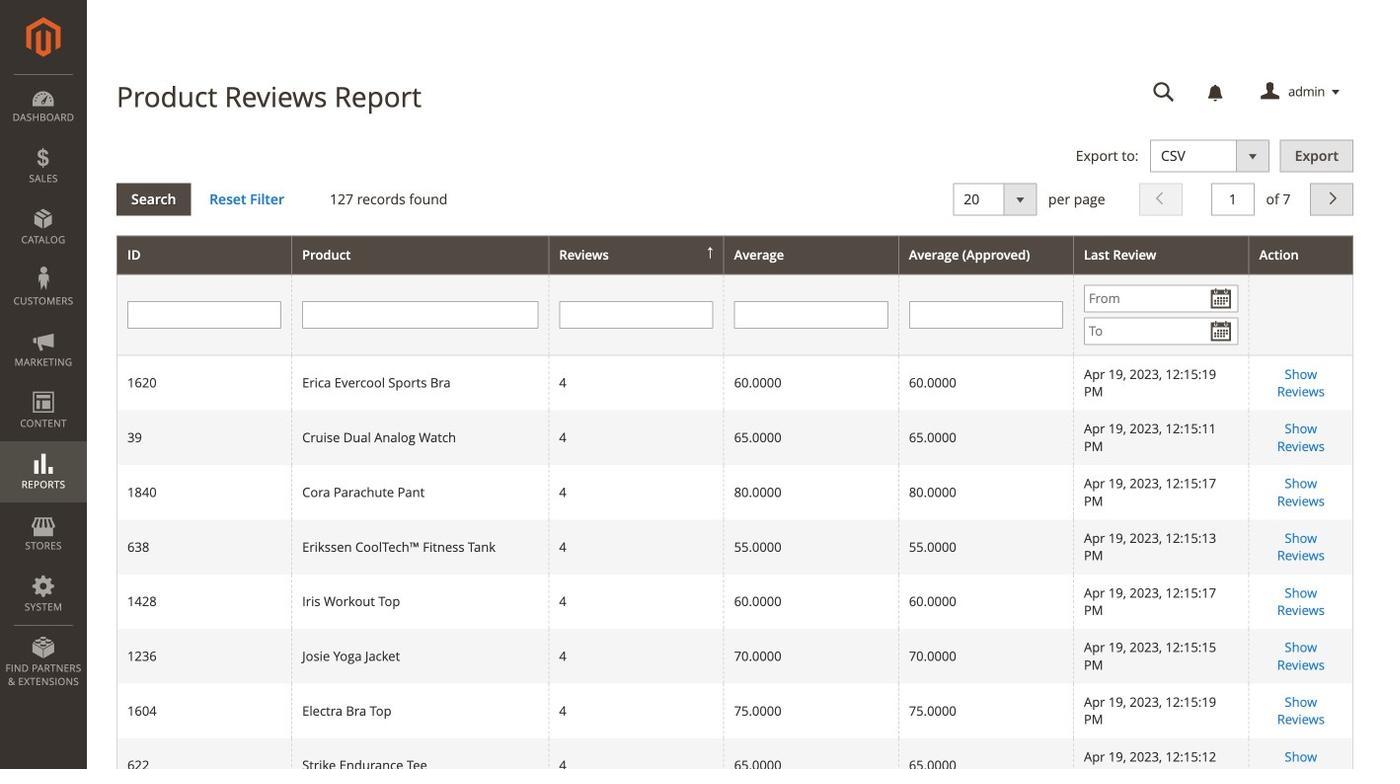 Task type: locate. For each thing, give the bounding box(es) containing it.
To text field
[[1085, 317, 1239, 345]]

None text field
[[302, 301, 539, 329], [559, 301, 714, 329], [735, 301, 889, 329], [910, 301, 1064, 329], [302, 301, 539, 329], [559, 301, 714, 329], [735, 301, 889, 329], [910, 301, 1064, 329]]

None text field
[[1140, 75, 1189, 110], [1212, 183, 1255, 216], [127, 301, 282, 329], [1140, 75, 1189, 110], [1212, 183, 1255, 216], [127, 301, 282, 329]]

From text field
[[1085, 285, 1239, 312]]

menu bar
[[0, 74, 87, 699]]

magento admin panel image
[[26, 17, 61, 57]]



